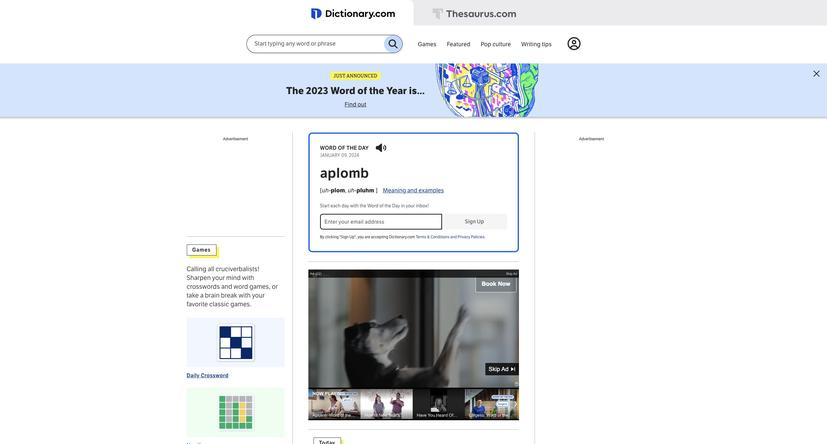 Task type: describe. For each thing, give the bounding box(es) containing it.
2 vertical spatial with
[[239, 292, 251, 300]]

all
[[208, 265, 214, 273]]

1 vertical spatial day
[[342, 203, 349, 209]]

daily crossword image
[[187, 318, 285, 368]]

accepting
[[371, 235, 388, 240]]

games.
[[230, 301, 252, 308]]

games,
[[250, 283, 271, 291]]

]
[[376, 187, 378, 194]]

find out link
[[345, 101, 366, 108]]

games inside games link
[[418, 41, 437, 48]]

writing tips
[[521, 41, 552, 48]]

,
[[345, 187, 347, 194]]

each
[[331, 203, 341, 209]]

sharpen
[[187, 274, 211, 282]]

brain
[[205, 292, 220, 300]]

are
[[365, 235, 370, 240]]

classic
[[209, 301, 229, 308]]

daily crossword
[[187, 373, 229, 379]]

✕ button
[[810, 67, 824, 81]]

1 - from the left
[[329, 187, 331, 194]]

terms & conditions and privacy policies. link
[[416, 235, 486, 240]]

writing
[[521, 41, 541, 48]]

sign up button
[[442, 214, 507, 230]]

just
[[334, 73, 346, 79]]

pages menu element
[[413, 33, 581, 64]]

304
[[323, 284, 330, 289]]

favorite
[[187, 301, 208, 308]]

1 horizontal spatial and
[[407, 187, 417, 194]]

policies.
[[471, 235, 486, 240]]

year
[[387, 85, 407, 97]]

2023
[[306, 85, 329, 97]]

announced
[[347, 73, 377, 79]]

terms
[[416, 235, 426, 240]]

inbox!
[[416, 203, 429, 209]]

word down just
[[331, 85, 355, 97]]

daily
[[187, 373, 200, 379]]

in
[[401, 203, 405, 209]]

games link
[[413, 37, 442, 50]]

&
[[427, 235, 430, 240]]

conditions
[[431, 235, 450, 240]]

meaning
[[383, 187, 406, 194]]

switch site tab list
[[0, 0, 827, 26]]

0 vertical spatial day
[[358, 145, 369, 151]]

(22)
[[316, 272, 322, 276]]

by clicking "sign up", you are accepting dictionary.com terms & conditions and privacy policies.
[[320, 235, 486, 240]]

you
[[358, 235, 364, 240]]

aplomb
[[320, 165, 369, 182]]

of up january 09, 2024
[[338, 145, 345, 151]]

ad: (22)
[[310, 272, 322, 276]]

the 2023 word of the year is...
[[286, 85, 425, 97]]

aplomb: word of the day
[[314, 277, 372, 282]]

2 uh from the left
[[348, 187, 355, 194]]

mind
[[226, 274, 241, 282]]

calling
[[187, 265, 206, 273]]

of up enter your email address text field
[[380, 203, 384, 209]]

advertisement for first advertisement region from the left
[[223, 137, 248, 142]]

up",
[[350, 235, 357, 240]]

culture
[[493, 41, 511, 48]]

crosswords
[[187, 283, 220, 291]]

find
[[345, 101, 356, 108]]

january 09, 2024
[[320, 153, 359, 158]]

is...
[[409, 85, 425, 97]]

sign
[[465, 219, 476, 225]]

pop culture
[[481, 41, 511, 48]]

just announced
[[334, 73, 377, 79]]

the inside video player region
[[354, 277, 361, 282]]



Task type: locate. For each thing, give the bounding box(es) containing it.
1 vertical spatial day
[[363, 277, 372, 282]]

0 horizontal spatial day
[[342, 203, 349, 209]]

-
[[329, 187, 331, 194], [355, 187, 357, 194]]

aplomb:
[[314, 277, 333, 282]]

word of the day
[[320, 145, 369, 151]]

0 horizontal spatial -
[[329, 187, 331, 194]]

day inside video player region
[[363, 277, 372, 282]]

meaning and examples
[[383, 187, 444, 194]]

games
[[418, 41, 437, 48], [192, 247, 211, 253]]

and left privacy
[[450, 235, 457, 240]]

0 horizontal spatial your
[[212, 274, 225, 282]]

video player region
[[308, 270, 519, 389]]

of up out
[[358, 85, 367, 97]]

0 horizontal spatial advertisement
[[223, 137, 248, 142]]

sign up
[[465, 219, 484, 225]]

your right the "in"
[[406, 203, 415, 209]]

09,
[[341, 153, 348, 158]]

2 horizontal spatial your
[[406, 203, 415, 209]]

break
[[221, 292, 237, 300]]

your down games,
[[252, 292, 265, 300]]

and inside calling all cruciverbalists! sharpen your mind with crosswords and word games, or take a brain break with your favorite classic games.
[[221, 283, 232, 291]]

pluhm
[[357, 187, 374, 194]]

1 horizontal spatial day
[[392, 203, 400, 209]]

word
[[234, 283, 248, 291]]

word down "]"
[[367, 203, 379, 209]]

1 advertisement region from the left
[[187, 146, 285, 228]]

1 horizontal spatial -
[[355, 187, 357, 194]]

dictionary.com
[[389, 235, 415, 240]]

writing tips link
[[516, 37, 557, 50]]

day
[[358, 145, 369, 151], [342, 203, 349, 209]]

featured
[[447, 41, 471, 48]]

1 vertical spatial your
[[212, 274, 225, 282]]

plom
[[331, 187, 345, 194]]

of inside video player region
[[348, 277, 353, 282]]

0 horizontal spatial day
[[363, 277, 372, 282]]

Enter your email address text field
[[320, 214, 442, 230]]

and
[[407, 187, 417, 194], [450, 235, 457, 240], [221, 283, 232, 291]]

1 vertical spatial games
[[192, 247, 211, 253]]

uh right , on the top left of the page
[[348, 187, 355, 194]]

your down all
[[212, 274, 225, 282]]

2 advertisement region from the left
[[543, 146, 641, 342]]

cruciverbalists!
[[216, 265, 260, 273]]

- right [
[[329, 187, 331, 194]]

[ uh - plom , uh - pluhm ]
[[320, 187, 378, 194]]

0 vertical spatial with
[[350, 203, 359, 209]]

day
[[392, 203, 400, 209], [363, 277, 372, 282]]

1 uh from the left
[[322, 187, 329, 194]]

meaning and examples link
[[383, 186, 444, 196]]

0 vertical spatial your
[[406, 203, 415, 209]]

crossword
[[201, 373, 229, 379]]

and down aplomb link
[[407, 187, 417, 194]]

hurdle image
[[187, 388, 285, 438]]

0 horizontal spatial advertisement region
[[187, 146, 285, 228]]

day right each
[[342, 203, 349, 209]]

games up 'calling'
[[192, 247, 211, 253]]

0 horizontal spatial games
[[192, 247, 211, 253]]

1 advertisement from the left
[[223, 137, 248, 142]]

and up break at the left
[[221, 283, 232, 291]]

- right , on the top left of the page
[[355, 187, 357, 194]]

up
[[477, 219, 484, 225]]

1 horizontal spatial games
[[418, 41, 437, 48]]

of right aplomb: at bottom
[[348, 277, 353, 282]]

advertisement region
[[187, 146, 285, 228], [543, 146, 641, 342]]

day up 2024
[[358, 145, 369, 151]]

find out
[[345, 101, 366, 108]]

clicking
[[325, 235, 339, 240]]

with down [ uh - plom , uh - pluhm ] on the left top of the page
[[350, 203, 359, 209]]

1 horizontal spatial uh
[[348, 187, 355, 194]]

ad:
[[310, 272, 315, 276]]

2024
[[349, 153, 359, 158]]

aplomb link
[[320, 165, 507, 182]]

0 horizontal spatial uh
[[322, 187, 329, 194]]

word right aplomb: at bottom
[[334, 277, 347, 282]]

1 vertical spatial with
[[242, 274, 254, 282]]

uh left plom
[[322, 187, 329, 194]]

games left featured at the top right
[[418, 41, 437, 48]]

the
[[369, 85, 384, 97], [347, 145, 357, 151], [360, 203, 366, 209], [385, 203, 391, 209], [354, 277, 361, 282]]

advertisement for second advertisement region
[[579, 137, 604, 142]]

start each day with the word of the day in your inbox!
[[320, 203, 429, 209]]

calling all cruciverbalists! sharpen your mind with crosswords and word games, or take a brain break with your favorite classic games.
[[187, 265, 278, 308]]

featured link
[[442, 37, 476, 50]]

privacy
[[458, 235, 470, 240]]

by
[[320, 235, 324, 240]]

uh
[[322, 187, 329, 194], [348, 187, 355, 194]]

pop
[[481, 41, 491, 48]]

0 vertical spatial games
[[418, 41, 437, 48]]

examples
[[419, 187, 444, 194]]

2 vertical spatial and
[[221, 283, 232, 291]]

2 horizontal spatial and
[[450, 235, 457, 240]]

word up 'january'
[[320, 145, 337, 151]]

with up games.
[[239, 292, 251, 300]]

skip ad
[[506, 272, 517, 276]]

Start typing any word or phrase text field
[[247, 40, 384, 48]]

pop culture link
[[476, 37, 516, 50]]

of
[[358, 85, 367, 97], [338, 145, 345, 151], [380, 203, 384, 209], [348, 277, 353, 282]]

a
[[200, 292, 204, 300]]

advertisement
[[223, 137, 248, 142], [579, 137, 604, 142]]

2 - from the left
[[355, 187, 357, 194]]

tips
[[542, 41, 552, 48]]

with up the word
[[242, 274, 254, 282]]

1 horizontal spatial advertisement region
[[543, 146, 641, 342]]

skip
[[506, 272, 513, 276]]

1 horizontal spatial day
[[358, 145, 369, 151]]

2 vertical spatial your
[[252, 292, 265, 300]]

daily crossword link
[[187, 373, 229, 379]]

out
[[358, 101, 366, 108]]

"sign
[[340, 235, 349, 240]]

or
[[272, 283, 278, 291]]

✕
[[813, 69, 820, 79]]

1 horizontal spatial advertisement
[[579, 137, 604, 142]]

0 horizontal spatial and
[[221, 283, 232, 291]]

word
[[331, 85, 355, 97], [320, 145, 337, 151], [367, 203, 379, 209], [334, 277, 347, 282]]

[
[[320, 187, 322, 194]]

1 vertical spatial and
[[450, 235, 457, 240]]

0 vertical spatial day
[[392, 203, 400, 209]]

the
[[286, 85, 304, 97]]

0 vertical spatial and
[[407, 187, 417, 194]]

1 horizontal spatial your
[[252, 292, 265, 300]]

take
[[187, 292, 199, 300]]

ad
[[513, 272, 517, 276]]

january
[[320, 153, 340, 158]]

word inside video player region
[[334, 277, 347, 282]]

with
[[350, 203, 359, 209], [242, 274, 254, 282], [239, 292, 251, 300]]

start
[[320, 203, 330, 209]]

2 advertisement from the left
[[579, 137, 604, 142]]



Task type: vqa. For each thing, say whether or not it's contained in the screenshot.
aplomb Link
yes



